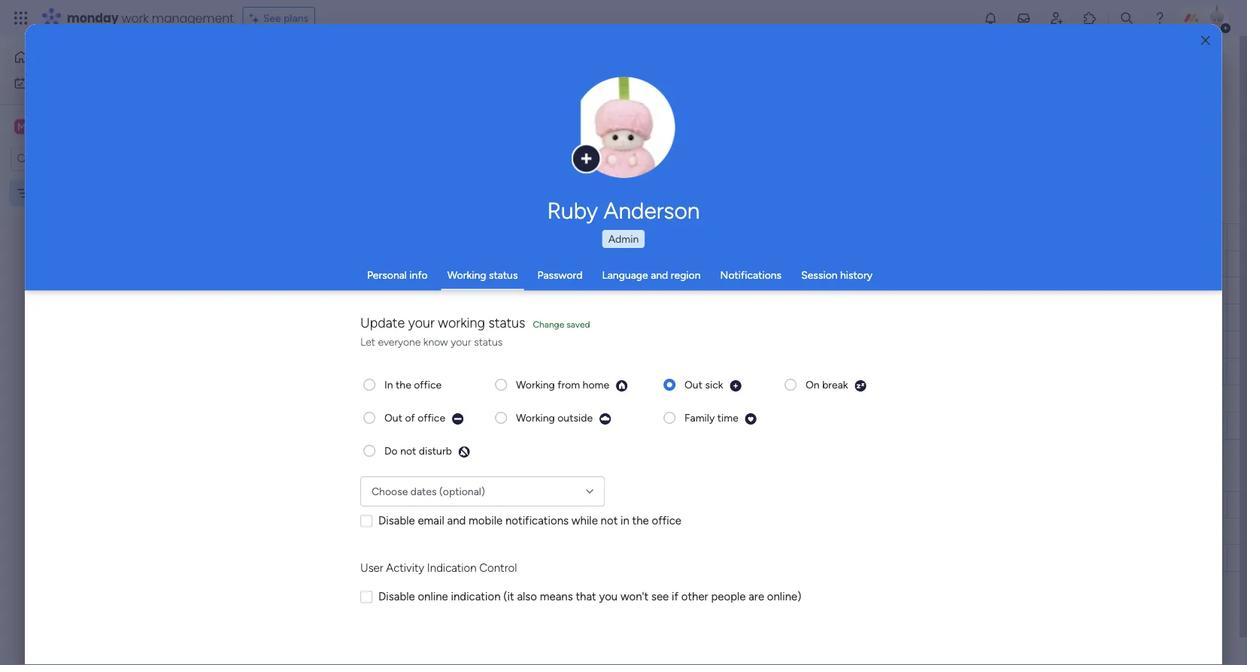 Task type: locate. For each thing, give the bounding box(es) containing it.
office
[[414, 379, 442, 392], [418, 412, 445, 425], [652, 515, 682, 528]]

1 develop from the top
[[284, 285, 323, 298]]

$1,000
[[1054, 286, 1085, 298]]

preview image for working from home
[[616, 380, 628, 393]]

stands.
[[677, 84, 711, 97]]

strategy
[[369, 339, 408, 352]]

preview image right outside
[[599, 413, 612, 426]]

option
[[0, 180, 192, 183]]

disable down 'activity'
[[378, 591, 415, 604]]

2 disable from the top
[[378, 591, 415, 604]]

preview image for out sick
[[729, 380, 742, 393]]

my
[[33, 77, 48, 90]]

preview image right sick
[[729, 380, 742, 393]]

high
[[848, 285, 870, 298]]

0 horizontal spatial change
[[533, 319, 564, 330]]

work inside button
[[50, 77, 73, 90]]

preview image right home
[[616, 380, 628, 393]]

1 it from the top
[[675, 258, 682, 271]]

1 horizontal spatial your
[[451, 336, 471, 348]]

home
[[35, 51, 63, 64]]

preview image up disturb
[[451, 413, 464, 426]]

nov left 12
[[741, 257, 759, 269]]

apps image
[[1083, 11, 1098, 26]]

1 vertical spatial the
[[632, 515, 649, 528]]

working left outside
[[516, 412, 555, 425]]

online
[[418, 591, 448, 604]]

and left keep
[[501, 84, 518, 97]]

change
[[592, 135, 626, 147], [533, 319, 564, 330]]

in the office
[[384, 379, 442, 392]]

1 vertical spatial it
[[675, 366, 682, 379]]

people
[[711, 591, 746, 604]]

0 vertical spatial status
[[489, 269, 518, 282]]

preview image for working outside
[[599, 413, 612, 426]]

2 vertical spatial your
[[451, 336, 471, 348]]

0 vertical spatial nov
[[741, 257, 759, 269]]

activity
[[386, 562, 424, 575]]

1 vertical spatial a
[[326, 339, 331, 352]]

meeting notes
[[933, 286, 996, 298]]

13
[[761, 283, 771, 295]]

invite members image
[[1050, 11, 1065, 26]]

1 horizontal spatial preview image
[[729, 380, 742, 393]]

the
[[396, 379, 411, 392], [632, 515, 649, 528]]

time
[[718, 412, 739, 425]]

office up out of office
[[414, 379, 442, 392]]

other
[[681, 591, 709, 604]]

1 vertical spatial out
[[384, 412, 403, 425]]

working status link
[[447, 269, 518, 282]]

0 vertical spatial the
[[396, 379, 411, 392]]

your right 'where'
[[617, 84, 638, 97]]

monday
[[67, 9, 119, 26]]

2 horizontal spatial your
[[617, 84, 638, 97]]

2 develop from the top
[[284, 339, 323, 352]]

market
[[328, 258, 361, 271]]

1 vertical spatial office
[[418, 412, 445, 425]]

working outside
[[516, 412, 593, 425]]

a
[[326, 285, 331, 298], [326, 339, 331, 352], [367, 366, 372, 379]]

status left password
[[489, 269, 518, 282]]

1 horizontal spatial the
[[632, 515, 649, 528]]

1 vertical spatial not
[[601, 515, 618, 528]]

working on it
[[619, 258, 682, 271], [619, 366, 682, 379]]

it left v2 overdue deadline icon
[[675, 258, 682, 271]]

do not disturb
[[384, 445, 452, 458]]

your up know
[[408, 315, 435, 331]]

inbox image
[[1016, 11, 1032, 26]]

working on it left out sick on the right bottom of the page
[[619, 366, 682, 379]]

develop up plan
[[284, 339, 323, 352]]

that
[[576, 591, 596, 604]]

email
[[418, 515, 445, 528]]

launch
[[375, 366, 406, 379]]

and
[[501, 84, 518, 97], [651, 269, 668, 282], [307, 366, 324, 379], [447, 515, 466, 528]]

1 vertical spatial working on it
[[619, 366, 682, 379]]

0 vertical spatial a
[[326, 285, 331, 298]]

preview image right time
[[745, 413, 758, 426]]

1 vertical spatial preview image
[[458, 446, 471, 459]]

0 vertical spatial preview image
[[729, 380, 742, 393]]

not left in
[[601, 515, 618, 528]]

working right home
[[619, 366, 658, 379]]

sort button
[[535, 145, 588, 169]]

you
[[599, 591, 618, 604]]

office right in
[[652, 515, 682, 528]]

disable email and mobile notifications while not in the office
[[378, 515, 682, 528]]

0 horizontal spatial out
[[384, 412, 403, 425]]

dates
[[411, 486, 437, 498]]

means
[[540, 591, 573, 604]]

preview image for on break
[[854, 380, 867, 393]]

help image
[[1153, 11, 1168, 26]]

notes
[[971, 286, 996, 298]]

out for out sick
[[685, 379, 703, 392]]

1 vertical spatial status
[[489, 315, 526, 331]]

out up do
[[384, 412, 403, 425]]

it left out sick on the right bottom of the page
[[675, 366, 682, 379]]

0 vertical spatial work
[[122, 9, 149, 26]]

out left sick
[[685, 379, 703, 392]]

change up picture
[[592, 135, 626, 147]]

set
[[439, 84, 453, 97]]

preview image
[[616, 380, 628, 393], [854, 380, 867, 393], [451, 413, 464, 426], [599, 413, 612, 426], [745, 413, 758, 426]]

ruby anderson button
[[417, 197, 831, 224]]

personal
[[367, 269, 407, 282]]

not right do
[[400, 445, 416, 458]]

of right "type"
[[314, 84, 324, 97]]

your
[[617, 84, 638, 97], [408, 315, 435, 331], [451, 336, 471, 348]]

plan
[[284, 366, 304, 379]]

0 horizontal spatial the
[[396, 379, 411, 392]]

home button
[[9, 45, 162, 69]]

0 vertical spatial your
[[617, 84, 638, 97]]

1 vertical spatial develop
[[284, 339, 323, 352]]

owner
[[547, 499, 579, 512]]

it
[[675, 258, 682, 271], [675, 366, 682, 379]]

choose
[[372, 486, 408, 498]]

1 nov from the top
[[741, 257, 759, 269]]

preview image right break
[[854, 380, 867, 393]]

family
[[685, 412, 715, 425]]

1 horizontal spatial out
[[685, 379, 703, 392]]

0 vertical spatial change
[[592, 135, 626, 147]]

the right "in"
[[396, 379, 411, 392]]

a for pricing
[[326, 339, 331, 352]]

preview image
[[729, 380, 742, 393], [458, 446, 471, 459]]

0 horizontal spatial your
[[408, 315, 435, 331]]

work
[[122, 9, 149, 26], [50, 77, 73, 90]]

out
[[685, 379, 703, 392], [384, 412, 403, 425]]

(it
[[504, 591, 514, 604]]

disturb
[[419, 445, 452, 458]]

status
[[489, 269, 518, 282], [489, 315, 526, 331], [474, 336, 503, 348]]

low up high
[[849, 258, 869, 271]]

product
[[334, 285, 371, 298]]

0 vertical spatial out
[[685, 379, 703, 392]]

disable down task
[[378, 515, 415, 528]]

0 vertical spatial not
[[400, 445, 416, 458]]

1 horizontal spatial work
[[122, 9, 149, 26]]

1 disable from the top
[[378, 515, 415, 528]]

change profile picture button
[[573, 77, 675, 179]]

on up done
[[661, 258, 673, 271]]

0 horizontal spatial preview image
[[458, 446, 471, 459]]

nov 12
[[741, 257, 771, 269]]

profile
[[628, 135, 656, 147]]

mobile
[[469, 515, 503, 528]]

out of office
[[384, 412, 445, 425]]

first board
[[35, 187, 86, 200]]

close image
[[1201, 35, 1210, 46]]

out sick
[[685, 379, 723, 392]]

0 vertical spatial office
[[414, 379, 442, 392]]

a left pricing
[[326, 339, 331, 352]]

meeting
[[933, 286, 969, 298]]

work right my
[[50, 77, 73, 90]]

(optional)
[[439, 486, 485, 498]]

0 vertical spatial on
[[661, 258, 673, 271]]

track
[[546, 84, 570, 97]]

1 vertical spatial disable
[[378, 591, 415, 604]]

0 vertical spatial low
[[849, 258, 869, 271]]

in
[[621, 515, 630, 528]]

1 vertical spatial nov
[[741, 283, 759, 295]]

execute
[[327, 366, 364, 379]]

personal info link
[[367, 269, 428, 282]]

1 on from the top
[[661, 258, 673, 271]]

password link
[[538, 269, 583, 282]]

status right the working
[[489, 315, 526, 331]]

on left out sick on the right bottom of the page
[[661, 366, 673, 379]]

Status field
[[632, 229, 670, 246]]

status down the working
[[474, 336, 503, 348]]

disable
[[378, 515, 415, 528], [378, 591, 415, 604]]

project.
[[326, 84, 363, 97]]

working left from
[[516, 379, 555, 392]]

update your working status change saved let everyone know your status
[[360, 315, 590, 348]]

0 vertical spatial develop
[[284, 285, 323, 298]]

1 vertical spatial your
[[408, 315, 435, 331]]

change left saved
[[533, 319, 564, 330]]

1 horizontal spatial change
[[592, 135, 626, 147]]

2 vertical spatial a
[[367, 366, 372, 379]]

1 vertical spatial work
[[50, 77, 73, 90]]

preview image right disturb
[[458, 446, 471, 459]]

0 vertical spatial working on it
[[619, 258, 682, 271]]

working
[[619, 258, 658, 271], [447, 269, 486, 282], [619, 366, 658, 379], [516, 379, 555, 392], [516, 412, 555, 425]]

nov
[[741, 257, 759, 269], [741, 283, 759, 295]]

develop a product roadmap
[[284, 285, 416, 298]]

1 vertical spatial low
[[849, 366, 869, 379]]

Search in workspace field
[[32, 150, 126, 168]]

manage
[[230, 84, 268, 97]]

12
[[761, 257, 771, 269]]

disable online indication (it also means that you won't see if other people are online)
[[378, 591, 802, 604]]

of right track
[[572, 84, 582, 97]]

on
[[661, 258, 673, 271], [661, 366, 673, 379]]

1 vertical spatial on
[[661, 366, 673, 379]]

0 vertical spatial disable
[[378, 515, 415, 528]]

language
[[602, 269, 648, 282]]

on
[[806, 379, 820, 392]]

a left launch
[[367, 366, 372, 379]]

nov down the notifications at the top right of page
[[741, 283, 759, 295]]

0 horizontal spatial of
[[314, 84, 324, 97]]

0 horizontal spatial work
[[50, 77, 73, 90]]

2 nov from the top
[[741, 283, 759, 295]]

working on it up done
[[619, 258, 682, 271]]

a for product
[[326, 285, 331, 298]]

your down the working
[[451, 336, 471, 348]]

notifications image
[[983, 11, 998, 26]]

a left "product"
[[326, 285, 331, 298]]

develop down conduct
[[284, 285, 323, 298]]

work right 'monday'
[[122, 9, 149, 26]]

collapse board header image
[[1202, 111, 1214, 123]]

if
[[672, 591, 679, 604]]

the right in
[[632, 515, 649, 528]]

0 vertical spatial it
[[675, 258, 682, 271]]

of down in the office
[[405, 412, 415, 425]]

change inside the update your working status change saved let everyone know your status
[[533, 319, 564, 330]]

office up disturb
[[418, 412, 445, 425]]

low right break
[[849, 366, 869, 379]]

1 vertical spatial change
[[533, 319, 564, 330]]

working right info
[[447, 269, 486, 282]]



Task type: vqa. For each thing, say whether or not it's contained in the screenshot.
People
yes



Task type: describe. For each thing, give the bounding box(es) containing it.
work for monday
[[122, 9, 149, 26]]

do
[[384, 445, 398, 458]]

notifications
[[720, 269, 782, 282]]

family time
[[685, 412, 739, 425]]

1 horizontal spatial of
[[405, 412, 415, 425]]

notifications link
[[720, 269, 782, 282]]

hide
[[617, 151, 639, 164]]

choose dates (optional)
[[372, 486, 485, 498]]

online)
[[767, 591, 802, 604]]

see plans
[[263, 12, 309, 24]]

2 horizontal spatial of
[[572, 84, 582, 97]]

everyone
[[378, 336, 421, 348]]

disable for disable online indication (it also means that you won't see if other people are online)
[[378, 591, 415, 604]]

plan and execute a launch event
[[284, 366, 435, 379]]

main
[[35, 120, 61, 134]]

and right email
[[447, 515, 466, 528]]

password
[[538, 269, 583, 282]]

region
[[671, 269, 701, 282]]

manage any type of project. assign owners, set timelines and keep track of where your project stands.
[[230, 84, 711, 97]]

office for out of office
[[418, 412, 445, 425]]

update
[[360, 315, 405, 331]]

2 low from the top
[[849, 366, 869, 379]]

2 on from the top
[[661, 366, 673, 379]]

2 working on it from the top
[[619, 366, 682, 379]]

ruby
[[547, 197, 598, 224]]

also
[[517, 591, 537, 604]]

session history link
[[801, 269, 873, 282]]

disable for disable email and mobile notifications while not in the office
[[378, 515, 415, 528]]

sick
[[705, 379, 723, 392]]

1 low from the top
[[849, 258, 869, 271]]

status
[[636, 231, 666, 244]]

nov for nov 12
[[741, 257, 759, 269]]

user activity indication control
[[360, 562, 517, 575]]

keep
[[521, 84, 544, 97]]

history
[[840, 269, 873, 282]]

hide button
[[593, 145, 648, 169]]

conduct market research
[[284, 258, 404, 271]]

ruby anderson
[[547, 197, 700, 224]]

preview image for out of office
[[451, 413, 464, 426]]

pricing
[[334, 339, 366, 352]]

see
[[263, 12, 281, 24]]

working from home
[[516, 379, 610, 392]]

board
[[59, 187, 86, 200]]

nov 13
[[741, 283, 771, 295]]

develop for develop a product roadmap
[[284, 285, 323, 298]]

info
[[410, 269, 428, 282]]

v2 done deadline image
[[707, 284, 719, 298]]

develop for develop a pricing strategy
[[284, 339, 323, 352]]

conduct
[[284, 258, 326, 271]]

0 horizontal spatial not
[[400, 445, 416, 458]]

research
[[364, 258, 404, 271]]

ruby anderson image
[[1205, 6, 1229, 30]]

Owner field
[[544, 497, 583, 514]]

notifications
[[506, 515, 569, 528]]

working up done
[[619, 258, 658, 271]]

nov for nov 13
[[741, 283, 759, 295]]

my work
[[33, 77, 73, 90]]

2 vertical spatial office
[[652, 515, 682, 528]]

select product image
[[14, 11, 29, 26]]

saved
[[567, 319, 590, 330]]

language and region link
[[602, 269, 701, 282]]

m
[[17, 120, 26, 133]]

and right plan
[[307, 366, 324, 379]]

search everything image
[[1120, 11, 1135, 26]]

workspace
[[64, 120, 123, 134]]

know
[[423, 336, 448, 348]]

manage any type of project. assign owners, set timelines and keep track of where your project stands. button
[[228, 81, 733, 99]]

in
[[384, 379, 393, 392]]

task
[[382, 498, 403, 511]]

workspace selection element
[[14, 118, 126, 137]]

1 working on it from the top
[[619, 258, 682, 271]]

owners,
[[399, 84, 436, 97]]

done
[[638, 285, 663, 298]]

anderson
[[604, 197, 700, 224]]

roadmap
[[374, 285, 416, 298]]

on break
[[806, 379, 848, 392]]

my work button
[[9, 71, 162, 95]]

develop a pricing strategy
[[284, 339, 408, 352]]

personal info
[[367, 269, 428, 282]]

outside
[[558, 412, 593, 425]]

and up done
[[651, 269, 668, 282]]

sort
[[559, 151, 579, 164]]

control
[[480, 562, 517, 575]]

work for my
[[50, 77, 73, 90]]

and inside button
[[501, 84, 518, 97]]

workspace image
[[14, 119, 29, 135]]

2 vertical spatial status
[[474, 336, 503, 348]]

are
[[749, 591, 765, 604]]

your inside "manage any type of project. assign owners, set timelines and keep track of where your project stands." button
[[617, 84, 638, 97]]

office for in the office
[[414, 379, 442, 392]]

project
[[640, 84, 675, 97]]

see
[[652, 591, 669, 604]]

change inside change profile picture
[[592, 135, 626, 147]]

2 it from the top
[[675, 366, 682, 379]]

1 horizontal spatial not
[[601, 515, 618, 528]]

first
[[35, 187, 56, 200]]

while
[[572, 515, 598, 528]]

event
[[409, 366, 435, 379]]

working status
[[447, 269, 518, 282]]

let
[[360, 336, 375, 348]]

see plans button
[[243, 7, 315, 29]]

plans
[[284, 12, 309, 24]]

out for out of office
[[384, 412, 403, 425]]

type
[[290, 84, 311, 97]]

preview image for do not disturb
[[458, 446, 471, 459]]

v2 overdue deadline image
[[707, 258, 719, 272]]

first board list box
[[0, 178, 192, 409]]

preview image for family time
[[745, 413, 758, 426]]

home
[[583, 379, 610, 392]]

assign
[[365, 84, 397, 97]]

won't
[[621, 591, 649, 604]]

main workspace
[[35, 120, 123, 134]]

session history
[[801, 269, 873, 282]]



